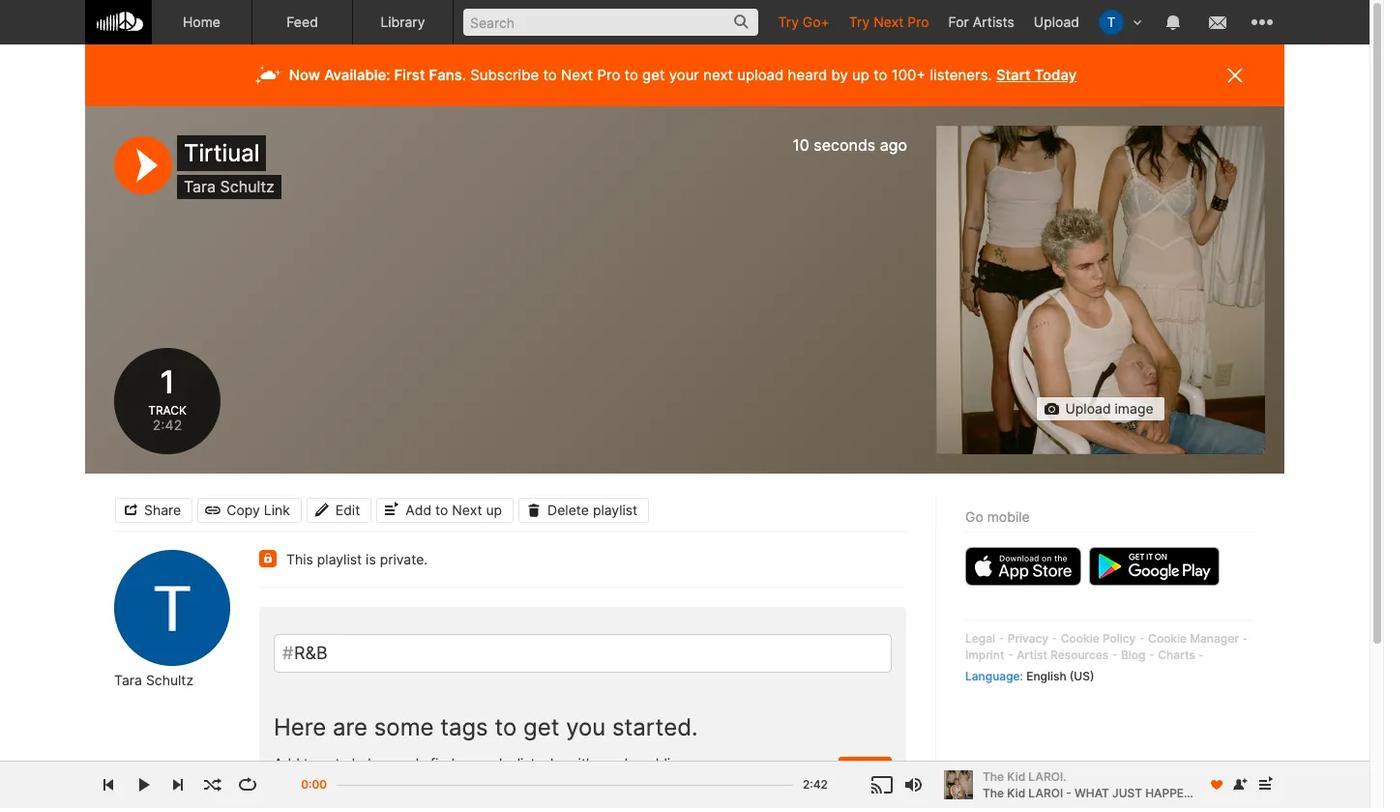 Task type: locate. For each thing, give the bounding box(es) containing it.
you
[[566, 714, 606, 742]]

2 horizontal spatial playlist
[[593, 502, 638, 518]]

2 vertical spatial next
[[452, 502, 482, 518]]

2 vertical spatial playlist
[[491, 755, 536, 772]]

charts link
[[1158, 648, 1196, 663]]

1 vertical spatial playlist
[[317, 552, 362, 568]]

add up private.
[[406, 502, 432, 518]]

kid left laroi
[[1007, 786, 1026, 801]]

0 vertical spatial tara schultz link
[[184, 177, 275, 196]]

0 vertical spatial upload
[[1034, 14, 1080, 30]]

pro down search search field at top
[[597, 66, 621, 84]]

cancel button
[[770, 758, 835, 783]]

0 horizontal spatial get
[[524, 714, 560, 742]]

1 vertical spatial get
[[524, 714, 560, 742]]

your left next
[[669, 66, 700, 84]]

up inside "button"
[[486, 502, 502, 518]]

tara schultz's avatar element right upload link
[[1099, 10, 1124, 35]]

privacy
[[1008, 632, 1049, 646]]

0 horizontal spatial tara
[[114, 672, 142, 689]]

kid
[[1007, 770, 1026, 784], [1007, 786, 1026, 801]]

edit button
[[306, 498, 372, 523]]

legal link
[[966, 632, 996, 646]]

started.
[[612, 714, 698, 742]]

-
[[1067, 786, 1072, 801]]

upload up today
[[1034, 14, 1080, 30]]

laroi.
[[1029, 770, 1067, 784]]

0 vertical spatial add
[[406, 502, 432, 518]]

pro inside 'link'
[[908, 14, 929, 30]]

1 horizontal spatial tara
[[184, 177, 216, 196]]

get up "when"
[[524, 714, 560, 742]]

upload
[[1034, 14, 1080, 30], [1066, 401, 1111, 417]]

laroi
[[1029, 786, 1063, 801]]

try for try go+
[[778, 14, 799, 30]]

to down search search field at top
[[625, 66, 638, 84]]

1 horizontal spatial up
[[852, 66, 870, 84]]

pro
[[908, 14, 929, 30], [597, 66, 621, 84]]

add to next up button
[[377, 498, 514, 523]]

0 horizontal spatial next
[[452, 502, 482, 518]]

1 vertical spatial schultz
[[146, 672, 194, 689]]

0 horizontal spatial schultz
[[146, 672, 194, 689]]

⁃ up the artist resources link
[[1052, 632, 1058, 646]]

the
[[983, 770, 1004, 784], [983, 786, 1004, 801]]

library
[[381, 14, 425, 30]]

upload inside button
[[1066, 401, 1111, 417]]

0 horizontal spatial try
[[778, 14, 799, 30]]

playlist left the is
[[317, 552, 362, 568]]

tags
[[440, 714, 488, 742], [304, 755, 332, 772]]

1 vertical spatial up
[[486, 502, 502, 518]]

language:
[[966, 669, 1024, 684]]

1 cookie from the left
[[1061, 632, 1100, 646]]

r&b
[[294, 643, 328, 664]]

to left 100+
[[874, 66, 888, 84]]

2 horizontal spatial next
[[874, 14, 904, 30]]

home link
[[152, 0, 253, 45]]

get left next
[[643, 66, 665, 84]]

1 vertical spatial add
[[274, 755, 300, 772]]

home
[[183, 14, 221, 30]]

next
[[874, 14, 904, 30], [561, 66, 593, 84], [452, 502, 482, 518]]

copy link button
[[198, 498, 302, 523]]

0 vertical spatial pro
[[908, 14, 929, 30]]

english
[[1027, 669, 1067, 684]]

copy link
[[227, 502, 290, 518]]

0 vertical spatial tags
[[440, 714, 488, 742]]

0 vertical spatial your
[[669, 66, 700, 84]]

2:42
[[152, 417, 182, 434], [803, 778, 828, 792]]

10 seconds ago
[[793, 135, 908, 155]]

schultz inside the tirtiual tara schultz
[[220, 177, 275, 196]]

what
[[1075, 786, 1110, 801]]

tirtiual element
[[937, 126, 1266, 455]]

⁃ right blog link
[[1149, 648, 1155, 663]]

up right "by"
[[852, 66, 870, 84]]

0 vertical spatial 2:42
[[152, 417, 182, 434]]

0 horizontal spatial 2:42
[[152, 417, 182, 434]]

progress bar
[[337, 776, 793, 808]]

playlist inside delete playlist button
[[593, 502, 638, 518]]

now
[[289, 66, 320, 84]]

up left delete on the bottom left of the page
[[486, 502, 502, 518]]

0 vertical spatial the
[[983, 770, 1004, 784]]

1 horizontal spatial schultz
[[220, 177, 275, 196]]

upload left the image
[[1066, 401, 1111, 417]]

copy
[[227, 502, 260, 518]]

next inside 'link'
[[874, 14, 904, 30]]

pro left for
[[908, 14, 929, 30]]

try go+ link
[[769, 0, 840, 44]]

1 vertical spatial tags
[[304, 755, 332, 772]]

0 vertical spatial tara
[[184, 177, 216, 196]]

playlist right delete on the bottom left of the page
[[593, 502, 638, 518]]

0 vertical spatial schultz
[[220, 177, 275, 196]]

go
[[966, 509, 984, 525]]

blog link
[[1121, 648, 1146, 663]]

cancel
[[780, 762, 824, 778]]

1 horizontal spatial add
[[406, 502, 432, 518]]

2 cookie from the left
[[1149, 632, 1187, 646]]

fans.
[[429, 66, 466, 84]]

try inside 'link'
[[849, 14, 870, 30]]

upload
[[737, 66, 784, 84]]

2 the from the top
[[983, 786, 1004, 801]]

to right edit
[[435, 502, 448, 518]]

to right subscribe
[[543, 66, 557, 84]]

your
[[669, 66, 700, 84], [459, 755, 487, 772]]

upload for upload image
[[1066, 401, 1111, 417]]

1 vertical spatial upload
[[1066, 401, 1111, 417]]

1 vertical spatial kid
[[1007, 786, 1026, 801]]

edit
[[336, 502, 360, 518]]

2:42 inside 1 track 2:42
[[152, 417, 182, 434]]

0 vertical spatial up
[[852, 66, 870, 84]]

made
[[600, 755, 636, 772]]

⁃ down cookie manager link
[[1199, 648, 1205, 663]]

tara schultz
[[114, 672, 194, 689]]

tara schultz link
[[184, 177, 275, 196], [114, 672, 194, 690]]

imprint link
[[966, 648, 1005, 663]]

2:42 down 1
[[152, 417, 182, 434]]

None search field
[[454, 0, 769, 44]]

start
[[996, 66, 1031, 84]]

⁃ up the blog
[[1139, 632, 1146, 646]]

kid left laroi. on the right bottom of page
[[1007, 770, 1026, 784]]

when
[[540, 755, 574, 772]]

go mobile
[[966, 509, 1030, 525]]

blog
[[1121, 648, 1146, 663]]

tara schultz's avatar element
[[1099, 10, 1124, 35], [114, 551, 230, 667]]

1 try from the left
[[778, 14, 799, 30]]

add for add to next up
[[406, 502, 432, 518]]

share button
[[115, 498, 193, 523]]

add to next up
[[406, 502, 502, 518]]

1 horizontal spatial get
[[643, 66, 665, 84]]

2:42 left 'save'
[[803, 778, 828, 792]]

private.
[[380, 552, 428, 568]]

add tags to help people find your playlist when it's made public.
[[274, 755, 682, 772]]

0 horizontal spatial up
[[486, 502, 502, 518]]

cookie up charts link
[[1149, 632, 1187, 646]]

next up image
[[1254, 774, 1277, 797]]

add inside "button"
[[406, 502, 432, 518]]

try right go+
[[849, 14, 870, 30]]

tags up add tags to help people find your playlist when it's made public.
[[440, 714, 488, 742]]

tags up 0:00
[[304, 755, 332, 772]]

get
[[643, 66, 665, 84], [524, 714, 560, 742]]

1 the from the top
[[983, 770, 1004, 784]]

1 horizontal spatial try
[[849, 14, 870, 30]]

next inside "button"
[[452, 502, 482, 518]]

save
[[849, 762, 880, 778]]

0 horizontal spatial pro
[[597, 66, 621, 84]]

try
[[778, 14, 799, 30], [849, 14, 870, 30]]

0 vertical spatial next
[[874, 14, 904, 30]]

0 vertical spatial playlist
[[593, 502, 638, 518]]

for
[[949, 14, 969, 30]]

0 horizontal spatial add
[[274, 755, 300, 772]]

1 vertical spatial the
[[983, 786, 1004, 801]]

today
[[1035, 66, 1077, 84]]

cookie up resources
[[1061, 632, 1100, 646]]

1 vertical spatial next
[[561, 66, 593, 84]]

1 vertical spatial tara schultz's avatar element
[[114, 551, 230, 667]]

0 horizontal spatial your
[[459, 755, 487, 772]]

0 vertical spatial tara schultz's avatar element
[[1099, 10, 1124, 35]]

subscribe
[[470, 66, 539, 84]]

playlist left "when"
[[491, 755, 536, 772]]

for artists
[[949, 14, 1015, 30]]

0 horizontal spatial cookie
[[1061, 632, 1100, 646]]

tirtiual
[[184, 139, 260, 167]]

1 horizontal spatial next
[[561, 66, 593, 84]]

1 horizontal spatial 2:42
[[803, 778, 828, 792]]

0 horizontal spatial playlist
[[317, 552, 362, 568]]

delete playlist
[[548, 502, 638, 518]]

is
[[366, 552, 376, 568]]

1 horizontal spatial cookie
[[1149, 632, 1187, 646]]

1 horizontal spatial pro
[[908, 14, 929, 30]]

try left go+
[[778, 14, 799, 30]]

1 vertical spatial tara
[[114, 672, 142, 689]]

cookie policy link
[[1061, 632, 1136, 646]]

here
[[274, 714, 326, 742]]

0 vertical spatial kid
[[1007, 770, 1026, 784]]

help
[[352, 755, 379, 772]]

add down 'here'
[[274, 755, 300, 772]]

tara schultz's avatar element up tara schultz
[[114, 551, 230, 667]]

your right find
[[459, 755, 487, 772]]

people
[[383, 755, 427, 772]]

1 vertical spatial your
[[459, 755, 487, 772]]

2 try from the left
[[849, 14, 870, 30]]

to
[[543, 66, 557, 84], [625, 66, 638, 84], [874, 66, 888, 84], [435, 502, 448, 518], [495, 714, 517, 742], [335, 755, 348, 772]]

1 horizontal spatial playlist
[[491, 755, 536, 772]]



Task type: vqa. For each thing, say whether or not it's contained in the screenshot.
leftmost your
yes



Task type: describe. For each thing, give the bounding box(es) containing it.
1 vertical spatial tara schultz link
[[114, 672, 194, 690]]

to up add tags to help people find your playlist when it's made public.
[[495, 714, 517, 742]]

1 vertical spatial pro
[[597, 66, 621, 84]]

privacy link
[[1008, 632, 1049, 646]]

charts
[[1158, 648, 1196, 663]]

find
[[431, 755, 455, 772]]

save button
[[839, 758, 892, 783]]

add for add tags to help people find your playlist when it's made public.
[[274, 755, 300, 772]]

upload for upload
[[1034, 14, 1080, 30]]

2 kid from the top
[[1007, 786, 1026, 801]]

(us)
[[1070, 669, 1095, 684]]

1 horizontal spatial tara schultz's avatar element
[[1099, 10, 1124, 35]]

happened
[[1146, 786, 1208, 801]]

to left "help" in the bottom left of the page
[[335, 755, 348, 772]]

delete
[[548, 502, 589, 518]]

⁃ left artist
[[1008, 648, 1014, 663]]

upload image
[[1066, 401, 1154, 417]]

0 vertical spatial get
[[643, 66, 665, 84]]

1 horizontal spatial tags
[[440, 714, 488, 742]]

manager
[[1190, 632, 1239, 646]]

playlist for delete
[[593, 502, 638, 518]]

upload link
[[1024, 0, 1089, 44]]

next
[[704, 66, 733, 84]]

1 kid from the top
[[1007, 770, 1026, 784]]

start today link
[[996, 66, 1077, 84]]

link
[[264, 502, 290, 518]]

legal
[[966, 632, 996, 646]]

artist resources link
[[1017, 648, 1109, 663]]

1 horizontal spatial your
[[669, 66, 700, 84]]

10
[[793, 135, 810, 155]]

public.
[[640, 755, 682, 772]]

try next pro link
[[840, 0, 939, 44]]

this
[[286, 552, 313, 568]]

0 horizontal spatial tags
[[304, 755, 332, 772]]

it's
[[578, 755, 596, 772]]

Search search field
[[463, 9, 759, 36]]

ago
[[880, 135, 908, 155]]

listeners.
[[930, 66, 992, 84]]

by
[[832, 66, 848, 84]]

artists
[[973, 14, 1015, 30]]

the kid laroi - what just happened link
[[983, 785, 1208, 803]]

here are some tags to get you started.
[[274, 714, 698, 742]]

try go+
[[778, 14, 830, 30]]

available:
[[324, 66, 391, 84]]

0:00
[[301, 778, 327, 792]]

heard
[[788, 66, 828, 84]]

some
[[374, 714, 434, 742]]

1
[[157, 364, 178, 402]]

the kid laroi. the kid laroi - what just happened
[[983, 770, 1208, 801]]

⁃ right manager on the bottom
[[1242, 632, 1249, 646]]

1 track 2:42
[[148, 364, 187, 434]]

library link
[[353, 0, 454, 45]]

⁃ right legal link
[[999, 632, 1005, 646]]

tirtiual tara schultz
[[184, 139, 275, 196]]

share
[[144, 502, 181, 518]]

image
[[1115, 401, 1154, 417]]

cookie manager link
[[1149, 632, 1239, 646]]

now available: first fans. subscribe to next pro to get your next upload heard by up to 100+ listeners. start today
[[289, 66, 1077, 84]]

just
[[1113, 786, 1143, 801]]

100+
[[892, 66, 926, 84]]

feed
[[287, 14, 318, 30]]

the kid laroi. link
[[983, 769, 1199, 786]]

this playlist is private.
[[286, 552, 428, 568]]

⁃ down the policy
[[1112, 648, 1118, 663]]

resources
[[1051, 648, 1109, 663]]

for artists link
[[939, 0, 1024, 44]]

policy
[[1103, 632, 1136, 646]]

tara inside the tirtiual tara schultz
[[184, 177, 216, 196]]

imprint
[[966, 648, 1005, 663]]

the kid laroi - what just happened element
[[944, 771, 973, 800]]

artist
[[1017, 648, 1048, 663]]

first
[[394, 66, 425, 84]]

go+
[[803, 14, 830, 30]]

legal ⁃ privacy ⁃ cookie policy ⁃ cookie manager ⁃ imprint ⁃ artist resources ⁃ blog ⁃ charts ⁃ language: english (us)
[[966, 632, 1249, 684]]

mobile
[[988, 509, 1030, 525]]

seconds
[[814, 135, 876, 155]]

delete playlist button
[[519, 498, 649, 523]]

to inside "button"
[[435, 502, 448, 518]]

playlist for this
[[317, 552, 362, 568]]

are
[[333, 714, 368, 742]]

0 horizontal spatial tara schultz's avatar element
[[114, 551, 230, 667]]

upload image button
[[1037, 397, 1166, 422]]

1 vertical spatial 2:42
[[803, 778, 828, 792]]

try for try next pro
[[849, 14, 870, 30]]

try next pro
[[849, 14, 929, 30]]



